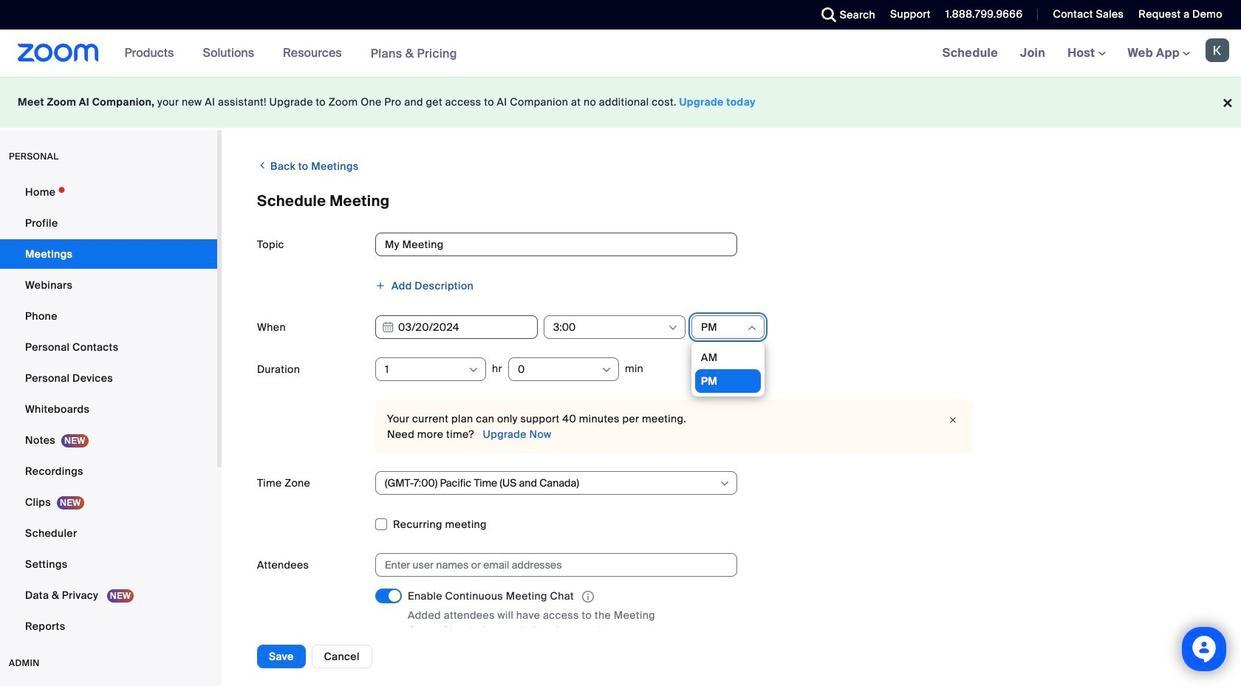 Task type: vqa. For each thing, say whether or not it's contained in the screenshot.
product information NAVIGATION
yes



Task type: describe. For each thing, give the bounding box(es) containing it.
show options image
[[667, 322, 679, 334]]

hide options image
[[746, 322, 758, 334]]

My Meeting text field
[[375, 233, 738, 256]]

select start time text field
[[554, 316, 667, 338]]

choose date text field
[[375, 316, 538, 339]]

product information navigation
[[114, 30, 468, 78]]



Task type: locate. For each thing, give the bounding box(es) containing it.
2 horizontal spatial show options image
[[719, 478, 731, 490]]

banner
[[0, 30, 1242, 78]]

show options image
[[468, 364, 480, 376], [601, 364, 613, 376], [719, 478, 731, 490]]

footer
[[0, 77, 1242, 128]]

close image
[[944, 413, 962, 428]]

select time zone text field
[[385, 472, 718, 494]]

profile picture image
[[1206, 38, 1230, 62]]

learn more about enable continuous meeting chat image
[[578, 591, 599, 604]]

add image
[[375, 281, 386, 291]]

Persistent Chat, enter email address,Enter user names or email addresses text field
[[385, 554, 715, 576]]

list box
[[695, 346, 761, 393]]

personal menu menu
[[0, 177, 217, 643]]

1 horizontal spatial show options image
[[601, 364, 613, 376]]

application
[[408, 589, 689, 605]]

zoom logo image
[[18, 44, 99, 62]]

left image
[[257, 158, 268, 173]]

option group
[[375, 658, 1206, 682]]

meetings navigation
[[932, 30, 1242, 78]]

0 horizontal spatial show options image
[[468, 364, 480, 376]]



